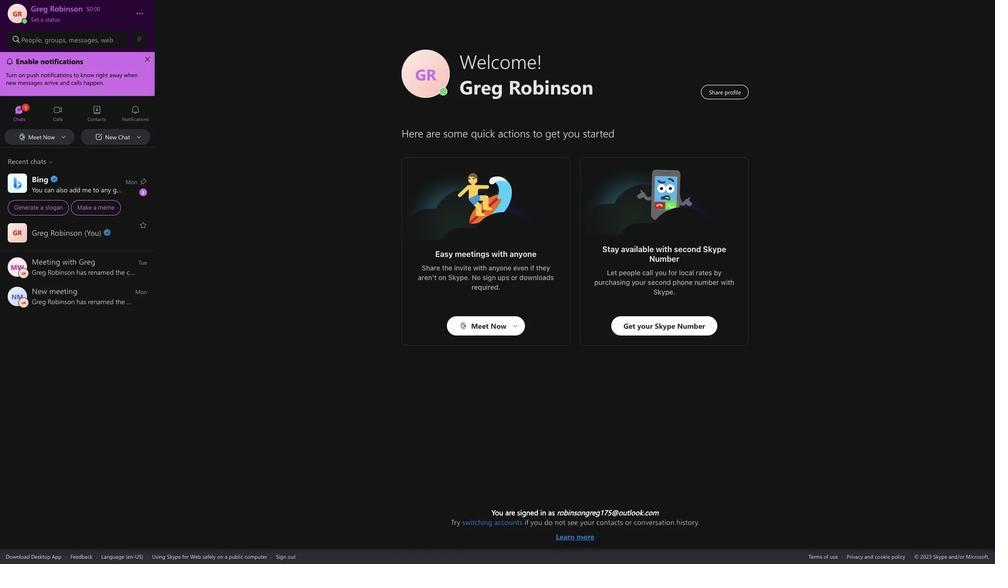 Task type: locate. For each thing, give the bounding box(es) containing it.
0 horizontal spatial or
[[511, 273, 518, 282]]

by
[[714, 269, 722, 277]]

0 horizontal spatial skype
[[167, 553, 181, 560]]

even
[[513, 264, 528, 272]]

set a status
[[31, 15, 60, 23]]

on right safely
[[217, 553, 223, 560]]

with
[[656, 245, 672, 254], [491, 250, 508, 258], [473, 264, 487, 272], [721, 278, 734, 286]]

skype.
[[448, 273, 470, 282], [653, 288, 675, 296]]

you right call
[[655, 269, 667, 277]]

a left slogan
[[40, 204, 43, 211]]

a inside set a status button
[[40, 15, 43, 23]]

1 vertical spatial for
[[182, 553, 189, 560]]

if up downloads
[[530, 264, 534, 272]]

for
[[668, 269, 677, 277], [182, 553, 189, 560]]

with down by on the right top
[[721, 278, 734, 286]]

generate
[[14, 204, 39, 211]]

1 horizontal spatial or
[[625, 517, 632, 527]]

for left local
[[668, 269, 677, 277]]

your down call
[[632, 278, 646, 286]]

with up no
[[473, 264, 487, 272]]

they
[[536, 264, 550, 272]]

using skype for web safely on a public computer
[[152, 553, 267, 560]]

1 horizontal spatial your
[[632, 278, 646, 286]]

if right accounts on the bottom
[[524, 517, 528, 527]]

not
[[555, 517, 565, 527]]

download
[[6, 553, 30, 560]]

if inside try switching accounts if you do not see your contacts or conversation history. learn more
[[524, 517, 528, 527]]

local
[[679, 269, 694, 277]]

policy
[[891, 553, 905, 560]]

a right set
[[40, 15, 43, 23]]

using skype for web safely on a public computer link
[[152, 553, 267, 560]]

terms
[[809, 553, 822, 560]]

1 horizontal spatial if
[[530, 264, 534, 272]]

1 horizontal spatial for
[[668, 269, 677, 277]]

anyone up ups
[[488, 264, 511, 272]]

generate a slogan
[[14, 204, 63, 211]]

and
[[864, 553, 873, 560]]

0 vertical spatial or
[[511, 273, 518, 282]]

using
[[152, 553, 165, 560]]

second up local
[[674, 245, 701, 254]]

0 horizontal spatial second
[[648, 278, 671, 286]]

rates
[[696, 269, 712, 277]]

1 vertical spatial skype.
[[653, 288, 675, 296]]

0 horizontal spatial if
[[524, 517, 528, 527]]

you
[[655, 269, 667, 277], [530, 517, 542, 527]]

second inside let people call you for local rates by purchasing your second phone number with skype.
[[648, 278, 671, 286]]

if inside share the invite with anyone even if they aren't on skype. no sign ups or downloads required.
[[530, 264, 534, 272]]

cookie
[[875, 553, 890, 560]]

or right contacts
[[625, 517, 632, 527]]

purchasing
[[594, 278, 630, 286]]

tab list
[[0, 101, 155, 128]]

1 vertical spatial skype
[[167, 553, 181, 560]]

0 horizontal spatial your
[[580, 517, 594, 527]]

feedback
[[70, 553, 92, 560]]

a right make
[[93, 204, 96, 211]]

1 vertical spatial your
[[580, 517, 594, 527]]

0 horizontal spatial skype.
[[448, 273, 470, 282]]

your right see
[[580, 517, 594, 527]]

you left do
[[530, 517, 542, 527]]

out
[[288, 553, 296, 560]]

call
[[642, 269, 653, 277]]

are
[[505, 508, 515, 517]]

0 horizontal spatial for
[[182, 553, 189, 560]]

mansurfer
[[457, 172, 492, 182]]

1 vertical spatial or
[[625, 517, 632, 527]]

learn more link
[[451, 527, 699, 541]]

app
[[52, 553, 61, 560]]

see
[[567, 517, 578, 527]]

1 horizontal spatial skype.
[[653, 288, 675, 296]]

skype. down phone
[[653, 288, 675, 296]]

1 vertical spatial if
[[524, 517, 528, 527]]

meetings
[[455, 250, 490, 258]]

for left web at the bottom left
[[182, 553, 189, 560]]

0 horizontal spatial you
[[530, 517, 542, 527]]

on
[[438, 273, 446, 282], [217, 553, 223, 560]]

0 vertical spatial for
[[668, 269, 677, 277]]

of
[[824, 553, 828, 560]]

0 vertical spatial skype.
[[448, 273, 470, 282]]

skype up by on the right top
[[703, 245, 726, 254]]

anyone
[[509, 250, 537, 258], [488, 264, 511, 272]]

1 vertical spatial you
[[530, 517, 542, 527]]

you inside try switching accounts if you do not see your contacts or conversation history. learn more
[[530, 517, 542, 527]]

0 vertical spatial you
[[655, 269, 667, 277]]

1 horizontal spatial second
[[674, 245, 701, 254]]

second down call
[[648, 278, 671, 286]]

skype. inside let people call you for local rates by purchasing your second phone number with skype.
[[653, 288, 675, 296]]

0 vertical spatial your
[[632, 278, 646, 286]]

1 horizontal spatial on
[[438, 273, 446, 282]]

1 vertical spatial second
[[648, 278, 671, 286]]

download desktop app link
[[6, 553, 61, 560]]

phone
[[673, 278, 693, 286]]

downloads
[[519, 273, 554, 282]]

on down the
[[438, 273, 446, 282]]

download desktop app
[[6, 553, 61, 560]]

desktop
[[31, 553, 50, 560]]

skype
[[703, 245, 726, 254], [167, 553, 181, 560]]

1 horizontal spatial skype
[[703, 245, 726, 254]]

with inside let people call you for local rates by purchasing your second phone number with skype.
[[721, 278, 734, 286]]

with inside stay available with second skype number
[[656, 245, 672, 254]]

sign
[[482, 273, 496, 282]]

slogan
[[45, 204, 63, 211]]

a
[[40, 15, 43, 23], [40, 204, 43, 211], [93, 204, 96, 211], [225, 553, 227, 560]]

number
[[694, 278, 719, 286]]

share
[[422, 264, 440, 272]]

your
[[632, 278, 646, 286], [580, 517, 594, 527]]

0 vertical spatial skype
[[703, 245, 726, 254]]

0 vertical spatial on
[[438, 273, 446, 282]]

a for status
[[40, 15, 43, 23]]

0 vertical spatial if
[[530, 264, 534, 272]]

let
[[607, 269, 617, 277]]

or right ups
[[511, 273, 518, 282]]

privacy and cookie policy
[[847, 553, 905, 560]]

no
[[472, 273, 481, 282]]

if
[[530, 264, 534, 272], [524, 517, 528, 527]]

0 vertical spatial second
[[674, 245, 701, 254]]

you
[[492, 508, 503, 517]]

0 vertical spatial anyone
[[509, 250, 537, 258]]

switching
[[462, 517, 492, 527]]

anyone inside share the invite with anyone even if they aren't on skype. no sign ups or downloads required.
[[488, 264, 511, 272]]

number
[[649, 255, 679, 263]]

1 vertical spatial anyone
[[488, 264, 511, 272]]

groups,
[[45, 35, 67, 44]]

anyone up the even
[[509, 250, 537, 258]]

language (en-us) link
[[101, 553, 143, 560]]

skype right using
[[167, 553, 181, 560]]

1 horizontal spatial you
[[655, 269, 667, 277]]

with up number
[[656, 245, 672, 254]]

1 vertical spatial on
[[217, 553, 223, 560]]

skype. down invite
[[448, 273, 470, 282]]

or
[[511, 273, 518, 282], [625, 517, 632, 527]]



Task type: describe. For each thing, give the bounding box(es) containing it.
more
[[577, 532, 594, 541]]

people, groups, messages, web button
[[8, 31, 128, 48]]

easy meetings with anyone
[[435, 250, 537, 258]]

required.
[[472, 283, 500, 291]]

signed
[[517, 508, 538, 517]]

privacy and cookie policy link
[[847, 553, 905, 560]]

whosthis
[[635, 167, 665, 177]]

terms of use
[[809, 553, 838, 560]]

or inside try switching accounts if you do not see your contacts or conversation history. learn more
[[625, 517, 632, 527]]

you are signed in as
[[492, 508, 557, 517]]

computer
[[245, 553, 267, 560]]

history.
[[676, 517, 699, 527]]

status
[[45, 15, 60, 23]]

skype. inside share the invite with anyone even if they aren't on skype. no sign ups or downloads required.
[[448, 273, 470, 282]]

a for meme
[[93, 204, 96, 211]]

let people call you for local rates by purchasing your second phone number with skype.
[[594, 269, 736, 296]]

for inside let people call you for local rates by purchasing your second phone number with skype.
[[668, 269, 677, 277]]

aren't
[[418, 273, 437, 282]]

share the invite with anyone even if they aren't on skype. no sign ups or downloads required.
[[418, 264, 556, 291]]

set
[[31, 15, 39, 23]]

sign
[[276, 553, 286, 560]]

a left public
[[225, 553, 227, 560]]

web
[[190, 553, 201, 560]]

skype inside stay available with second skype number
[[703, 245, 726, 254]]

invite
[[454, 264, 471, 272]]

your inside try switching accounts if you do not see your contacts or conversation history. learn more
[[580, 517, 594, 527]]

your inside let people call you for local rates by purchasing your second phone number with skype.
[[632, 278, 646, 286]]

people,
[[21, 35, 43, 44]]

available
[[621, 245, 654, 254]]

second inside stay available with second skype number
[[674, 245, 701, 254]]

sign out link
[[276, 553, 296, 560]]

do
[[544, 517, 553, 527]]

or inside share the invite with anyone even if they aren't on skype. no sign ups or downloads required.
[[511, 273, 518, 282]]

terms of use link
[[809, 553, 838, 560]]

(en-
[[126, 553, 135, 560]]

messages,
[[69, 35, 99, 44]]

stay available with second skype number
[[602, 245, 728, 263]]

as
[[548, 508, 555, 517]]

try switching accounts if you do not see your contacts or conversation history. learn more
[[451, 517, 699, 541]]

easy
[[435, 250, 453, 258]]

make
[[77, 204, 92, 211]]

ups
[[498, 273, 509, 282]]

safely
[[202, 553, 216, 560]]

contacts
[[596, 517, 623, 527]]

in
[[540, 508, 546, 517]]

a for slogan
[[40, 204, 43, 211]]

feedback link
[[70, 553, 92, 560]]

make a meme
[[77, 204, 115, 211]]

set a status button
[[31, 13, 126, 23]]

with up ups
[[491, 250, 508, 258]]

language (en-us)
[[101, 553, 143, 560]]

with inside share the invite with anyone even if they aren't on skype. no sign ups or downloads required.
[[473, 264, 487, 272]]

use
[[830, 553, 838, 560]]

accounts
[[494, 517, 522, 527]]

web
[[101, 35, 113, 44]]

us)
[[135, 553, 143, 560]]

language
[[101, 553, 124, 560]]

conversation
[[634, 517, 674, 527]]

learn
[[556, 532, 575, 541]]

public
[[229, 553, 243, 560]]

people, groups, messages, web
[[21, 35, 113, 44]]

on inside share the invite with anyone even if they aren't on skype. no sign ups or downloads required.
[[438, 273, 446, 282]]

switching accounts link
[[462, 517, 522, 527]]

privacy
[[847, 553, 863, 560]]

sign out
[[276, 553, 296, 560]]

stay
[[602, 245, 619, 254]]

you inside let people call you for local rates by purchasing your second phone number with skype.
[[655, 269, 667, 277]]

try
[[451, 517, 460, 527]]

people
[[619, 269, 641, 277]]

the
[[442, 264, 452, 272]]

meme
[[98, 204, 115, 211]]

0 horizontal spatial on
[[217, 553, 223, 560]]



Task type: vqa. For each thing, say whether or not it's contained in the screenshot.
@Bing. on the bottom of page
no



